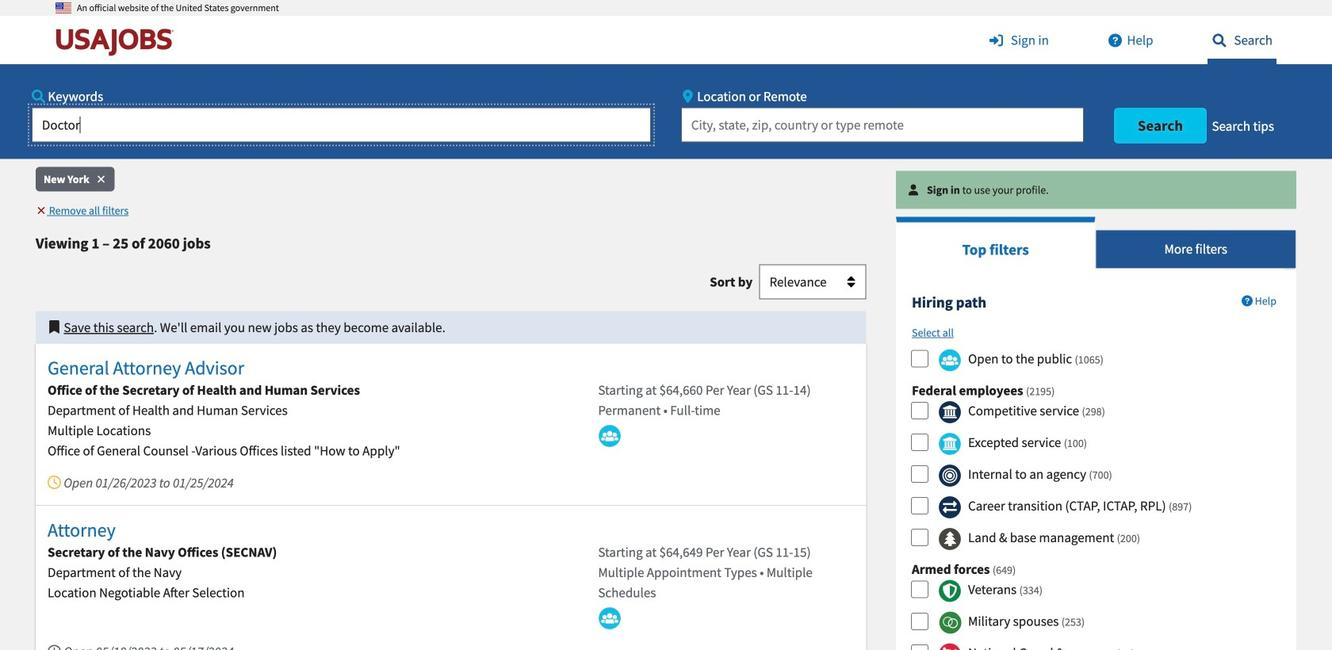 Task type: describe. For each thing, give the bounding box(es) containing it.
usajobs logo image
[[56, 28, 181, 56]]

military spouses image
[[938, 611, 961, 634]]

job search image
[[1208, 34, 1231, 47]]

land & base management image
[[938, 528, 961, 551]]

Job title, dept., agency, series or occupation text field
[[32, 107, 651, 142]]

open to the public image
[[938, 349, 961, 372]]

u.s. flag image
[[56, 0, 71, 16]]

veterans image
[[938, 580, 961, 603]]

main navigation element
[[0, 16, 1332, 159]]

competitive service image
[[938, 401, 961, 424]]



Task type: vqa. For each thing, say whether or not it's contained in the screenshot.
tab list
yes



Task type: locate. For each thing, give the bounding box(es) containing it.
excepted service image
[[938, 432, 961, 455]]

City, state, zip, country or type remote text field
[[681, 107, 1084, 142]]

internal to an agency image
[[938, 464, 961, 487]]

remove all filters image
[[36, 205, 47, 216]]

help image
[[1103, 34, 1127, 47]]

national guard & reserves image
[[938, 643, 961, 650]]

header element
[[0, 0, 1332, 159]]

tab list
[[896, 217, 1296, 269]]

career transition (ctap, ictap, rpl) image
[[938, 496, 961, 519]]

hiring path help image
[[1241, 295, 1253, 306]]



